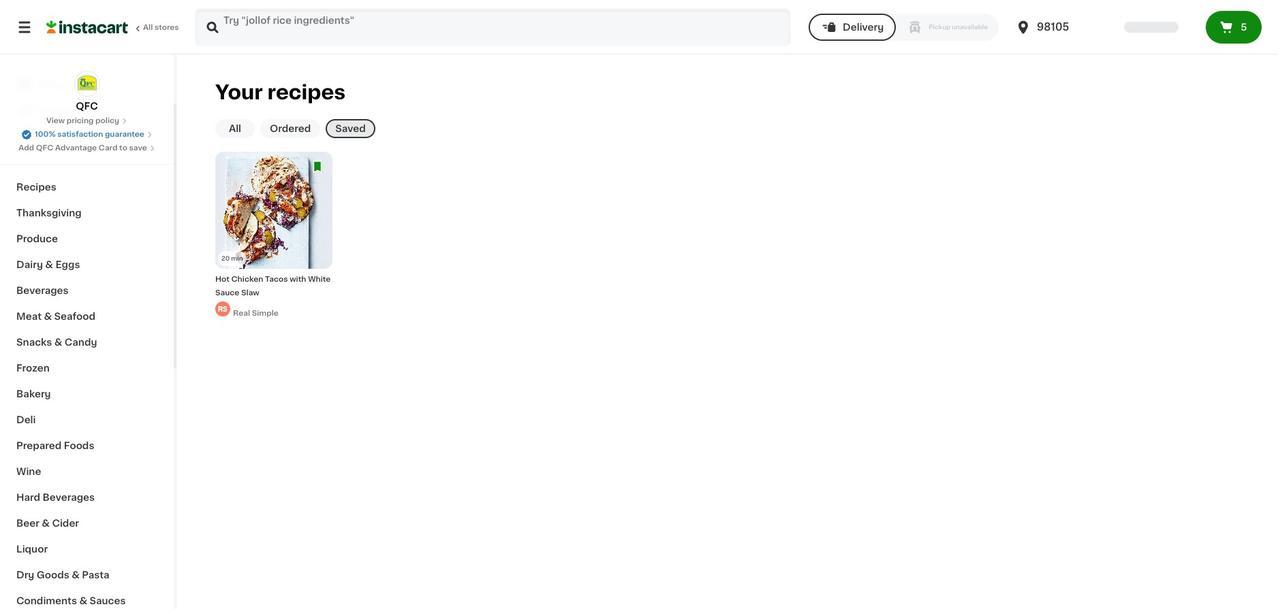 Task type: vqa. For each thing, say whether or not it's contained in the screenshot.
cover
no



Task type: describe. For each thing, give the bounding box(es) containing it.
all stores link
[[46, 8, 180, 46]]

wine
[[16, 467, 41, 477]]

ordered
[[270, 124, 311, 134]]

& for meat
[[44, 312, 52, 322]]

pasta
[[82, 571, 109, 580]]

20 min
[[221, 256, 243, 262]]

view pricing policy
[[46, 117, 119, 125]]

hot
[[215, 276, 230, 284]]

snacks & candy
[[16, 338, 97, 347]]

real simple
[[233, 310, 279, 317]]

dry goods & pasta
[[16, 571, 109, 580]]

save
[[129, 144, 147, 152]]

condiments
[[16, 597, 77, 606]]

wine link
[[8, 459, 166, 485]]

goods
[[37, 571, 69, 580]]

delivery
[[843, 22, 884, 32]]

sauce
[[215, 290, 239, 297]]

prepared foods
[[16, 441, 94, 451]]

0 vertical spatial beverages
[[16, 286, 69, 296]]

recipes
[[267, 82, 346, 102]]

seafood
[[54, 312, 95, 322]]

100% satisfaction guarantee
[[35, 131, 144, 138]]

meat & seafood
[[16, 312, 95, 322]]

condiments & sauces
[[16, 597, 126, 606]]

liquor link
[[8, 537, 166, 563]]

100%
[[35, 131, 56, 138]]

dry goods & pasta link
[[8, 563, 166, 589]]

chicken
[[231, 276, 263, 284]]

with
[[290, 276, 306, 284]]

stores
[[155, 24, 179, 31]]

& for condiments
[[79, 597, 87, 606]]

beer & cider link
[[8, 511, 166, 537]]

your recipes
[[215, 82, 346, 102]]

dry
[[16, 571, 34, 580]]

20
[[221, 256, 230, 262]]

prepared
[[16, 441, 62, 451]]

all for all
[[229, 124, 241, 134]]

dairy
[[16, 260, 43, 270]]

1 vertical spatial beverages
[[43, 493, 95, 503]]

filters option group
[[215, 117, 375, 141]]

delivery button
[[809, 14, 896, 41]]

98105
[[1037, 22, 1069, 32]]

recipe card group
[[215, 152, 332, 320]]

shop
[[38, 80, 64, 89]]

recipes link
[[8, 174, 166, 200]]

prepared foods link
[[8, 433, 166, 459]]

hot chicken tacos with white sauce slaw
[[215, 276, 331, 297]]

hard beverages link
[[8, 485, 166, 511]]

satisfaction
[[57, 131, 103, 138]]

all stores
[[143, 24, 179, 31]]

thanksgiving
[[16, 208, 82, 218]]

produce link
[[8, 226, 166, 252]]

98105 button
[[1015, 8, 1097, 46]]

& for dairy
[[45, 260, 53, 270]]

& for snacks
[[54, 338, 62, 347]]

qfc link
[[74, 71, 100, 113]]

buy it again link
[[8, 98, 166, 125]]

beer & cider
[[16, 519, 79, 529]]

shop link
[[8, 71, 166, 98]]

snacks & candy link
[[8, 330, 166, 356]]

liquor
[[16, 545, 48, 555]]

cider
[[52, 519, 79, 529]]

& left 'pasta'
[[72, 571, 80, 580]]

frozen
[[16, 364, 50, 373]]

recipes
[[16, 183, 56, 192]]



Task type: locate. For each thing, give the bounding box(es) containing it.
None search field
[[195, 8, 791, 46]]

add
[[18, 144, 34, 152]]

1 horizontal spatial qfc
[[76, 102, 98, 111]]

https://www.instacart.com/assets/recipes/realsimple round 8dfe57b4fc5d8c3fe306dc037ee48884d9fafca5214dc9818180ea538b77d461.jpg image
[[215, 302, 230, 317]]

qfc inside qfc "link"
[[76, 102, 98, 111]]

qfc
[[76, 102, 98, 111], [36, 144, 53, 152]]

min
[[231, 256, 243, 262]]

100% satisfaction guarantee button
[[21, 127, 153, 140]]

dairy & eggs link
[[8, 252, 166, 278]]

beer
[[16, 519, 39, 529]]

lists
[[38, 134, 62, 144]]

0 horizontal spatial all
[[143, 24, 153, 31]]

eggs
[[55, 260, 80, 270]]

all inside all stores link
[[143, 24, 153, 31]]

white
[[308, 276, 331, 284]]

candy
[[65, 338, 97, 347]]

lists link
[[8, 125, 166, 153]]

your
[[215, 82, 263, 102]]

simple
[[252, 310, 279, 317]]

view pricing policy link
[[46, 116, 127, 127]]

0 vertical spatial qfc
[[76, 102, 98, 111]]

1 horizontal spatial all
[[229, 124, 241, 134]]

bakery
[[16, 390, 51, 399]]

card
[[99, 144, 117, 152]]

it
[[60, 107, 67, 117]]

view
[[46, 117, 65, 125]]

&
[[45, 260, 53, 270], [44, 312, 52, 322], [54, 338, 62, 347], [42, 519, 50, 529], [72, 571, 80, 580], [79, 597, 87, 606]]

service type group
[[809, 14, 999, 41]]

foods
[[64, 441, 94, 451]]

qfc inside add qfc advantage card to save link
[[36, 144, 53, 152]]

buy it again
[[38, 107, 96, 117]]

0 horizontal spatial qfc
[[36, 144, 53, 152]]

meat & seafood link
[[8, 304, 166, 330]]

5
[[1241, 22, 1247, 32]]

qfc logo image
[[74, 71, 100, 97]]

all
[[143, 24, 153, 31], [229, 124, 241, 134]]

add qfc advantage card to save link
[[18, 143, 155, 154]]

guarantee
[[105, 131, 144, 138]]

& left sauces
[[79, 597, 87, 606]]

Search field
[[196, 10, 790, 45]]

all for all stores
[[143, 24, 153, 31]]

saved
[[335, 124, 366, 134]]

bakery link
[[8, 382, 166, 407]]

thanksgiving link
[[8, 200, 166, 226]]

all inside the filters option group
[[229, 124, 241, 134]]

qfc up view pricing policy link
[[76, 102, 98, 111]]

pricing
[[67, 117, 94, 125]]

1 vertical spatial all
[[229, 124, 241, 134]]

hard beverages
[[16, 493, 95, 503]]

advantage
[[55, 144, 97, 152]]

qfc down the lists
[[36, 144, 53, 152]]

deli link
[[8, 407, 166, 433]]

all down your
[[229, 124, 241, 134]]

hard
[[16, 493, 40, 503]]

tacos
[[265, 276, 288, 284]]

buy
[[38, 107, 57, 117]]

snacks
[[16, 338, 52, 347]]

& for beer
[[42, 519, 50, 529]]

frozen link
[[8, 356, 166, 382]]

& left the eggs at the top of page
[[45, 260, 53, 270]]

beverages up cider
[[43, 493, 95, 503]]

again
[[69, 107, 96, 117]]

beverages link
[[8, 278, 166, 304]]

to
[[119, 144, 127, 152]]

real
[[233, 310, 250, 317]]

deli
[[16, 416, 36, 425]]

meat
[[16, 312, 42, 322]]

0 vertical spatial all
[[143, 24, 153, 31]]

all left stores
[[143, 24, 153, 31]]

produce
[[16, 234, 58, 244]]

5 button
[[1206, 11, 1262, 44]]

condiments & sauces link
[[8, 589, 166, 610]]

& right meat
[[44, 312, 52, 322]]

instacart logo image
[[46, 19, 128, 35]]

& left candy
[[54, 338, 62, 347]]

1 vertical spatial qfc
[[36, 144, 53, 152]]

& right beer
[[42, 519, 50, 529]]

slaw
[[241, 290, 259, 297]]

policy
[[95, 117, 119, 125]]

beverages down dairy & eggs
[[16, 286, 69, 296]]

add qfc advantage card to save
[[18, 144, 147, 152]]

sauces
[[90, 597, 126, 606]]

dairy & eggs
[[16, 260, 80, 270]]



